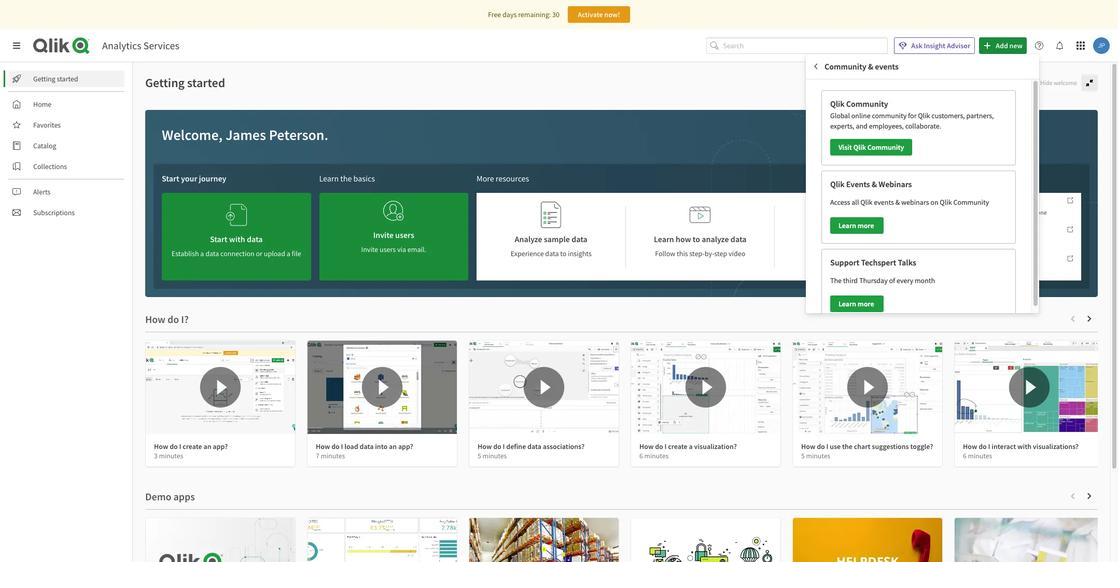 Task type: describe. For each thing, give the bounding box(es) containing it.
minutes inside how do i load data into an app? 7 minutes
[[321, 452, 345, 461]]

create inside get started with visualizations learn about apps and how to create one
[[1020, 208, 1036, 216]]

how do i load data into an app? image
[[308, 341, 457, 434]]

peterson.
[[269, 126, 329, 144]]

started inside get started with visualizations learn about apps and how to create one
[[953, 198, 976, 207]]

activate
[[578, 10, 603, 19]]

partners,
[[967, 111, 995, 120]]

do for how do i use the chart suggestions toggle?
[[817, 442, 826, 451]]

i for how do i create an app?
[[179, 442, 181, 451]]

visit qlik community button
[[831, 139, 913, 156]]

3
[[154, 452, 158, 461]]

1 vertical spatial invite
[[361, 245, 378, 254]]

remaining:
[[519, 10, 551, 19]]

6 for how do i interact with visualizations?
[[964, 452, 967, 461]]

add new
[[997, 41, 1023, 50]]

thursday
[[860, 276, 888, 286]]

basics inside onboarding beyond the basics continue your learning journey
[[1017, 257, 1036, 266]]

online
[[852, 111, 871, 120]]

qlik right all
[[861, 198, 873, 207]]

catalog link
[[8, 138, 125, 154]]

video
[[729, 249, 746, 258]]

0 horizontal spatial your
[[181, 173, 197, 184]]

analyze for on
[[941, 238, 962, 246]]

upload
[[264, 249, 285, 258]]

onboarding
[[941, 257, 978, 266]]

0 vertical spatial &
[[869, 61, 874, 72]]

5 inside how do i use the chart suggestions toggle? 5 minutes
[[802, 452, 805, 461]]

data inside how do i define data associations? 5 minutes
[[528, 442, 542, 451]]

data inside learn how to analyze data follow this step-by-step video
[[731, 234, 747, 244]]

one
[[1038, 208, 1048, 216]]

getting started link
[[8, 71, 125, 87]]

learn the basics
[[319, 173, 375, 184]]

the
[[831, 276, 842, 286]]

do inside explore the demo see what qlik sense can do
[[883, 249, 891, 258]]

minutes for how do i create a visualization?
[[645, 452, 669, 461]]

how do i create an app? 3 minutes
[[154, 442, 228, 461]]

an inside how do i create an app? 3 minutes
[[204, 442, 212, 451]]

i for how do i define data associations?
[[503, 442, 505, 451]]

access all qlik events & webinars on qlik community
[[831, 198, 990, 207]]

access
[[831, 198, 851, 207]]

experience
[[511, 249, 544, 258]]

welcome, james peterson. main content
[[133, 62, 1119, 563]]

james
[[226, 126, 266, 144]]

get
[[941, 198, 952, 207]]

0 vertical spatial users
[[396, 230, 415, 240]]

talks
[[899, 257, 917, 268]]

how do i create a visualization? image
[[632, 341, 781, 434]]

how for how do i create an app?
[[154, 442, 168, 451]]

invite users invite users via email.
[[361, 230, 427, 254]]

qlik right "webinars"
[[941, 198, 953, 207]]

how do i use the chart suggestions toggle? element
[[802, 442, 934, 451]]

more
[[477, 173, 494, 184]]

with inside get started with visualizations learn about apps and how to create one
[[977, 198, 991, 207]]

create for how do i create an app?
[[183, 442, 202, 451]]

insight
[[925, 41, 946, 50]]

community & events
[[825, 61, 899, 72]]

now!
[[605, 10, 621, 19]]

community
[[873, 111, 907, 120]]

start your journey
[[162, 173, 227, 184]]

app? inside how do i create an app? 3 minutes
[[213, 442, 228, 451]]

sample
[[544, 234, 570, 244]]

collections
[[33, 162, 67, 171]]

interact
[[992, 442, 1017, 451]]

continue
[[941, 267, 966, 275]]

about
[[958, 208, 973, 216]]

experts,
[[831, 121, 855, 131]]

i for how do i use the chart suggestions toggle?
[[827, 442, 829, 451]]

qlik events & webinars
[[831, 179, 913, 189]]

can
[[871, 249, 882, 258]]

analyze sample data experience data to insights
[[511, 234, 592, 258]]

7
[[316, 452, 320, 461]]

associations?
[[543, 442, 585, 451]]

how for how do i load data into an app?
[[316, 442, 330, 451]]

navigation pane element
[[0, 66, 132, 225]]

and inside the qlik community global online community for qlik customers, partners, experts, and employees, collaborate.
[[856, 121, 868, 131]]

analyze on the go link
[[933, 223, 1082, 251]]

favorites
[[33, 120, 61, 130]]

free days remaining: 30
[[488, 10, 560, 19]]

follow
[[656, 249, 676, 258]]

free
[[488, 10, 501, 19]]

1 horizontal spatial started
[[187, 75, 225, 91]]

how for how do i define data associations?
[[478, 442, 492, 451]]

activate now!
[[578, 10, 621, 19]]

learn more button for events
[[831, 217, 884, 234]]

global
[[831, 111, 851, 120]]

5 inside how do i define data associations? 5 minutes
[[478, 452, 482, 461]]

how for how do i create a visualization?
[[640, 442, 654, 451]]

1 horizontal spatial a
[[287, 249, 291, 258]]

how do i interact with visualizations? 6 minutes
[[964, 442, 1079, 461]]

ask insight advisor
[[912, 41, 971, 50]]

new
[[1010, 41, 1023, 50]]

into
[[375, 442, 388, 451]]

advisor
[[948, 41, 971, 50]]

0 horizontal spatial basics
[[354, 173, 375, 184]]

home link
[[8, 96, 125, 113]]

learn inside learn how to analyze data follow this step-by-step video
[[654, 234, 675, 244]]

minutes inside how do i use the chart suggestions toggle? 5 minutes
[[807, 452, 831, 461]]

to inside learn how to analyze data follow this step-by-step video
[[693, 234, 701, 244]]

0 vertical spatial events
[[876, 61, 899, 72]]

with inside the start with data establish a data connection or upload a file
[[229, 234, 245, 244]]

use
[[830, 442, 841, 451]]

visualizations
[[993, 198, 1035, 207]]

for
[[909, 111, 917, 120]]

searchbar element
[[707, 37, 889, 54]]

welcome
[[1054, 79, 1078, 87]]

email.
[[408, 245, 427, 254]]

1 vertical spatial &
[[872, 179, 878, 189]]

a for how
[[689, 442, 693, 451]]

home
[[33, 100, 52, 109]]

toggle?
[[911, 442, 934, 451]]

0 horizontal spatial on
[[931, 198, 939, 207]]

welcome, james peterson.
[[162, 126, 329, 144]]

see
[[809, 249, 820, 258]]

i for how do i create a visualization?
[[665, 442, 667, 451]]

invite users image
[[384, 197, 404, 225]]

0 vertical spatial invite
[[374, 230, 394, 240]]

support
[[831, 257, 860, 268]]

analytics services element
[[102, 39, 179, 52]]

sense
[[851, 249, 869, 258]]

alerts link
[[8, 184, 125, 200]]

demo
[[861, 234, 881, 244]]

analyze for sample
[[515, 234, 543, 244]]

connection
[[221, 249, 255, 258]]

webinars
[[879, 179, 913, 189]]

qlik inside explore the demo see what qlik sense can do
[[838, 249, 850, 258]]

learning
[[980, 267, 1003, 275]]

analyze on the go
[[941, 238, 988, 246]]

insights
[[568, 249, 592, 258]]

the inside how do i use the chart suggestions toggle? 5 minutes
[[843, 442, 853, 451]]

1 vertical spatial users
[[380, 245, 396, 254]]

how for how do i use the chart suggestions toggle?
[[802, 442, 816, 451]]

analyze sample data image
[[541, 201, 562, 229]]



Task type: locate. For each thing, give the bounding box(es) containing it.
0 vertical spatial and
[[856, 121, 868, 131]]

30
[[553, 10, 560, 19]]

how do i define data associations? element
[[478, 442, 585, 451]]

how do i use the chart suggestions toggle? 5 minutes
[[802, 442, 934, 461]]

hide welcome
[[1041, 79, 1078, 87]]

1 horizontal spatial basics
[[1017, 257, 1036, 266]]

1 vertical spatial more
[[858, 299, 875, 309]]

onboarding beyond the basics continue your learning journey
[[941, 257, 1036, 275]]

i inside how do i create an app? 3 minutes
[[179, 442, 181, 451]]

1 how from the left
[[154, 442, 168, 451]]

0 vertical spatial to
[[1013, 208, 1019, 216]]

3 minutes from the left
[[483, 452, 507, 461]]

6 inside how do i create a visualization? 6 minutes
[[640, 452, 643, 461]]

chart
[[855, 442, 871, 451]]

i inside how do i use the chart suggestions toggle? 5 minutes
[[827, 442, 829, 451]]

start up connection
[[210, 234, 228, 244]]

2 vertical spatial with
[[1018, 442, 1032, 451]]

journey right learning
[[1004, 267, 1024, 275]]

0 vertical spatial more
[[858, 221, 875, 230]]

1 vertical spatial with
[[229, 234, 245, 244]]

get started with visualizations learn about apps and how to create one
[[941, 198, 1048, 216]]

on inside main content
[[963, 238, 970, 246]]

1 learn more from the top
[[839, 221, 876, 230]]

2 how from the left
[[316, 442, 330, 451]]

2 vertical spatial &
[[896, 198, 901, 207]]

qlik inside button
[[854, 143, 867, 152]]

start for your
[[162, 173, 179, 184]]

1 horizontal spatial 5
[[802, 452, 805, 461]]

1 vertical spatial basics
[[1017, 257, 1036, 266]]

minutes for how do i create an app?
[[159, 452, 183, 461]]

how inside how do i interact with visualizations? 6 minutes
[[964, 442, 978, 451]]

0 horizontal spatial getting started
[[33, 74, 78, 84]]

getting started down services
[[145, 75, 225, 91]]

community down the employees,
[[868, 143, 905, 152]]

learn how to analyze data follow this step-by-step video
[[654, 234, 747, 258]]

minutes right 3
[[159, 452, 183, 461]]

2 i from the left
[[341, 442, 343, 451]]

community down search text field
[[825, 61, 867, 72]]

to inside analyze sample data experience data to insights
[[561, 249, 567, 258]]

0 horizontal spatial 5
[[478, 452, 482, 461]]

getting started up home link
[[33, 74, 78, 84]]

0 horizontal spatial with
[[229, 234, 245, 244]]

3 how from the left
[[478, 442, 492, 451]]

alerts
[[33, 187, 51, 197]]

every
[[897, 276, 914, 286]]

getting started inside getting started link
[[33, 74, 78, 84]]

minutes for how do i define data associations?
[[483, 452, 507, 461]]

go
[[981, 238, 988, 246]]

how inside how do i create an app? 3 minutes
[[154, 442, 168, 451]]

1 learn more button from the top
[[831, 217, 884, 234]]

a right establish
[[200, 249, 204, 258]]

users up via
[[396, 230, 415, 240]]

learn more button for techspert
[[831, 296, 884, 312]]

start for with
[[210, 234, 228, 244]]

how for how do i interact with visualizations?
[[964, 442, 978, 451]]

community inside the qlik community global online community for qlik customers, partners, experts, and employees, collaborate.
[[847, 99, 889, 109]]

1 horizontal spatial start
[[210, 234, 228, 244]]

ask
[[912, 41, 923, 50]]

on
[[931, 198, 939, 207], [963, 238, 970, 246]]

an inside how do i load data into an app? 7 minutes
[[389, 442, 397, 451]]

3 i from the left
[[503, 442, 505, 451]]

do inside how do i use the chart suggestions toggle? 5 minutes
[[817, 442, 826, 451]]

do for how do i load data into an app?
[[332, 442, 340, 451]]

started inside navigation pane element
[[57, 74, 78, 84]]

1 horizontal spatial your
[[967, 267, 979, 275]]

data up or
[[247, 234, 263, 244]]

1 horizontal spatial getting
[[145, 75, 185, 91]]

0 horizontal spatial journey
[[199, 173, 227, 184]]

your down onboarding
[[967, 267, 979, 275]]

create inside how do i create an app? 3 minutes
[[183, 442, 202, 451]]

do inside how do i create an app? 3 minutes
[[170, 442, 178, 451]]

more up demo
[[858, 221, 875, 230]]

4 i from the left
[[665, 442, 667, 451]]

learn how to analyze data image
[[690, 201, 711, 229]]

data down sample at the top
[[546, 249, 559, 258]]

i for how do i load data into an app?
[[341, 442, 343, 451]]

getting started inside welcome, james peterson. main content
[[145, 75, 225, 91]]

minutes
[[159, 452, 183, 461], [321, 452, 345, 461], [483, 452, 507, 461], [645, 452, 669, 461], [807, 452, 831, 461], [969, 452, 993, 461]]

how inside how do i load data into an app? 7 minutes
[[316, 442, 330, 451]]

step
[[715, 249, 728, 258]]

with inside how do i interact with visualizations? 6 minutes
[[1018, 442, 1032, 451]]

0 horizontal spatial started
[[57, 74, 78, 84]]

learn inside get started with visualizations learn about apps and how to create one
[[941, 208, 956, 216]]

2 6 from the left
[[964, 452, 967, 461]]

to down visualizations
[[1013, 208, 1019, 216]]

& left "webinars"
[[896, 198, 901, 207]]

qlik right what
[[838, 249, 850, 258]]

minutes inside how do i interact with visualizations? 6 minutes
[[969, 452, 993, 461]]

6 i from the left
[[989, 442, 991, 451]]

2 learn more button from the top
[[831, 296, 884, 312]]

data left connection
[[206, 249, 219, 258]]

on left get
[[931, 198, 939, 207]]

minutes down interact
[[969, 452, 993, 461]]

0 horizontal spatial create
[[183, 442, 202, 451]]

how do i load data into an app? element
[[316, 442, 414, 451]]

0 horizontal spatial how
[[676, 234, 692, 244]]

0 horizontal spatial and
[[856, 121, 868, 131]]

getting
[[33, 74, 55, 84], [145, 75, 185, 91]]

0 vertical spatial start
[[162, 173, 179, 184]]

community inside visit qlik community button
[[868, 143, 905, 152]]

2 learn more from the top
[[839, 299, 876, 309]]

with up connection
[[229, 234, 245, 244]]

hide
[[1041, 79, 1053, 87]]

1 app? from the left
[[213, 442, 228, 451]]

visualization?
[[695, 442, 737, 451]]

1 vertical spatial learn more button
[[831, 296, 884, 312]]

third
[[844, 276, 858, 286]]

1 vertical spatial learn more
[[839, 299, 876, 309]]

more
[[858, 221, 875, 230], [858, 299, 875, 309]]

6 how from the left
[[964, 442, 978, 451]]

2 horizontal spatial to
[[1013, 208, 1019, 216]]

how down visualizations
[[1000, 208, 1012, 216]]

getting down services
[[145, 75, 185, 91]]

more down thursday
[[858, 299, 875, 309]]

a left visualization?
[[689, 442, 693, 451]]

how do i create an app? element
[[154, 442, 228, 451]]

1 6 from the left
[[640, 452, 643, 461]]

i inside how do i load data into an app? 7 minutes
[[341, 442, 343, 451]]

0 horizontal spatial getting
[[33, 74, 55, 84]]

and right apps
[[989, 208, 999, 216]]

1 minutes from the left
[[159, 452, 183, 461]]

2 vertical spatial to
[[561, 249, 567, 258]]

the third thursday of every month
[[831, 276, 936, 286]]

1 vertical spatial to
[[693, 234, 701, 244]]

1 horizontal spatial analyze
[[941, 238, 962, 246]]

how inside how do i use the chart suggestions toggle? 5 minutes
[[802, 442, 816, 451]]

5 i from the left
[[827, 442, 829, 451]]

1 vertical spatial start
[[210, 234, 228, 244]]

0 horizontal spatial analyze
[[515, 234, 543, 244]]

collections link
[[8, 158, 125, 175]]

support techspert talks
[[831, 257, 917, 268]]

2 5 from the left
[[802, 452, 805, 461]]

1 vertical spatial how
[[676, 234, 692, 244]]

group containing community & events
[[806, 54, 1040, 325]]

how do i interact with visualizations? image
[[955, 341, 1105, 434]]

started
[[57, 74, 78, 84], [187, 75, 225, 91], [953, 198, 976, 207]]

1 horizontal spatial app?
[[399, 442, 414, 451]]

qlik right visit
[[854, 143, 867, 152]]

start with data establish a data connection or upload a file
[[172, 234, 301, 258]]

james peterson image
[[1094, 37, 1111, 54]]

journey inside onboarding beyond the basics continue your learning journey
[[1004, 267, 1024, 275]]

minutes down the how do i create a visualization? element
[[645, 452, 669, 461]]

1 horizontal spatial on
[[963, 238, 970, 246]]

the inside explore the demo see what qlik sense can do
[[847, 234, 859, 244]]

1 an from the left
[[204, 442, 212, 451]]

do inside how do i define data associations? 5 minutes
[[494, 442, 502, 451]]

and inside get started with visualizations learn about apps and how to create one
[[989, 208, 999, 216]]

minutes for how do i interact with visualizations?
[[969, 452, 993, 461]]

month
[[915, 276, 936, 286]]

2 horizontal spatial a
[[689, 442, 693, 451]]

or
[[256, 249, 263, 258]]

data up insights
[[572, 234, 588, 244]]

your down welcome,
[[181, 173, 197, 184]]

learn
[[319, 173, 339, 184], [941, 208, 956, 216], [839, 221, 857, 230], [654, 234, 675, 244], [839, 299, 857, 309]]

getting inside welcome, james peterson. main content
[[145, 75, 185, 91]]

how
[[1000, 208, 1012, 216], [676, 234, 692, 244]]

app? inside how do i load data into an app? 7 minutes
[[399, 442, 414, 451]]

qlik up "access"
[[831, 179, 845, 189]]

welcome,
[[162, 126, 223, 144]]

how inside learn how to analyze data follow this step-by-step video
[[676, 234, 692, 244]]

journey
[[199, 173, 227, 184], [1004, 267, 1024, 275]]

start with data image
[[226, 201, 247, 229]]

all
[[852, 198, 860, 207]]

learn more up demo
[[839, 221, 876, 230]]

0 horizontal spatial an
[[204, 442, 212, 451]]

employees,
[[870, 121, 904, 131]]

1 horizontal spatial 6
[[964, 452, 967, 461]]

an
[[204, 442, 212, 451], [389, 442, 397, 451]]

& up online
[[869, 61, 874, 72]]

to inside get started with visualizations learn about apps and how to create one
[[1013, 208, 1019, 216]]

learn more
[[839, 221, 876, 230], [839, 299, 876, 309]]

1 more from the top
[[858, 221, 875, 230]]

analyze inside analyze sample data experience data to insights
[[515, 234, 543, 244]]

analyze up onboarding
[[941, 238, 962, 246]]

this
[[677, 249, 689, 258]]

customers,
[[932, 111, 966, 120]]

a inside how do i create a visualization? 6 minutes
[[689, 442, 693, 451]]

&
[[869, 61, 874, 72], [872, 179, 878, 189], [896, 198, 901, 207]]

add
[[997, 41, 1009, 50]]

step-
[[690, 249, 705, 258]]

to down sample at the top
[[561, 249, 567, 258]]

data left into
[[360, 442, 374, 451]]

explore the demo see what qlik sense can do
[[809, 234, 891, 258]]

activate now! link
[[568, 6, 631, 23]]

minutes right 7
[[321, 452, 345, 461]]

learn more button down all
[[831, 217, 884, 234]]

community up online
[[847, 99, 889, 109]]

learn more button down third
[[831, 296, 884, 312]]

1 horizontal spatial create
[[669, 442, 688, 451]]

by-
[[705, 249, 715, 258]]

community
[[825, 61, 867, 72], [847, 99, 889, 109], [868, 143, 905, 152], [954, 198, 990, 207]]

via
[[398, 245, 406, 254]]

do for how do i create a visualization?
[[656, 442, 664, 451]]

2 an from the left
[[389, 442, 397, 451]]

& right events
[[872, 179, 878, 189]]

analytics
[[102, 39, 141, 52]]

more for techspert
[[858, 299, 875, 309]]

how do i interact with visualizations? element
[[964, 442, 1079, 451]]

minutes down define
[[483, 452, 507, 461]]

5 how from the left
[[802, 442, 816, 451]]

6 for how do i create a visualization?
[[640, 452, 643, 461]]

suggestions
[[873, 442, 910, 451]]

how inside how do i create a visualization? 6 minutes
[[640, 442, 654, 451]]

a
[[200, 249, 204, 258], [287, 249, 291, 258], [689, 442, 693, 451]]

do inside how do i interact with visualizations? 6 minutes
[[979, 442, 987, 451]]

file
[[292, 249, 301, 258]]

the inside onboarding beyond the basics continue your learning journey
[[1005, 257, 1015, 266]]

invite down invite users image
[[374, 230, 394, 240]]

users left via
[[380, 245, 396, 254]]

explore
[[819, 234, 846, 244]]

Search text field
[[724, 37, 889, 54]]

create for how do i create a visualization?
[[669, 442, 688, 451]]

to
[[1013, 208, 1019, 216], [693, 234, 701, 244], [561, 249, 567, 258]]

qlik up global
[[831, 99, 845, 109]]

6 minutes from the left
[[969, 452, 993, 461]]

1 vertical spatial journey
[[1004, 267, 1024, 275]]

qlik up collaborate.
[[919, 111, 931, 120]]

do inside how do i load data into an app? 7 minutes
[[332, 442, 340, 451]]

minutes inside how do i create an app? 3 minutes
[[159, 452, 183, 461]]

0 vertical spatial how
[[1000, 208, 1012, 216]]

on left go in the top of the page
[[963, 238, 970, 246]]

0 vertical spatial on
[[931, 198, 939, 207]]

community up about
[[954, 198, 990, 207]]

add new button
[[980, 37, 1028, 54]]

i inside how do i create a visualization? 6 minutes
[[665, 442, 667, 451]]

5 minutes from the left
[[807, 452, 831, 461]]

1 vertical spatial your
[[967, 267, 979, 275]]

learn more for techspert
[[839, 299, 876, 309]]

2 horizontal spatial started
[[953, 198, 976, 207]]

qlik
[[831, 99, 845, 109], [919, 111, 931, 120], [854, 143, 867, 152], [831, 179, 845, 189], [861, 198, 873, 207], [941, 198, 953, 207], [838, 249, 850, 258]]

1 horizontal spatial getting started
[[145, 75, 225, 91]]

0 horizontal spatial 6
[[640, 452, 643, 461]]

how do i create a visualization? element
[[640, 442, 737, 451]]

0 horizontal spatial app?
[[213, 442, 228, 451]]

how do i load data into an app? 7 minutes
[[316, 442, 414, 461]]

data right define
[[528, 442, 542, 451]]

i for how do i interact with visualizations?
[[989, 442, 991, 451]]

with up apps
[[977, 198, 991, 207]]

create inside how do i create a visualization? 6 minutes
[[669, 442, 688, 451]]

analyze up experience
[[515, 234, 543, 244]]

1 horizontal spatial journey
[[1004, 267, 1024, 275]]

to up 'step-'
[[693, 234, 701, 244]]

start inside the start with data establish a data connection or upload a file
[[210, 234, 228, 244]]

group
[[806, 54, 1040, 325]]

the
[[341, 173, 352, 184], [847, 234, 859, 244], [971, 238, 980, 246], [1005, 257, 1015, 266], [843, 442, 853, 451]]

0 vertical spatial learn more button
[[831, 217, 884, 234]]

more for events
[[858, 221, 875, 230]]

of
[[890, 276, 896, 286]]

0 vertical spatial journey
[[199, 173, 227, 184]]

events down webinars
[[875, 198, 895, 207]]

explore the demo image
[[840, 201, 860, 229]]

hide welcome image
[[1086, 79, 1094, 87]]

0 horizontal spatial to
[[561, 249, 567, 258]]

minutes down use
[[807, 452, 831, 461]]

i inside how do i interact with visualizations? 6 minutes
[[989, 442, 991, 451]]

techspert
[[862, 257, 897, 268]]

do for how do i define data associations?
[[494, 442, 502, 451]]

visit qlik community
[[839, 143, 905, 152]]

start down welcome,
[[162, 173, 179, 184]]

learn more for events
[[839, 221, 876, 230]]

getting up home
[[33, 74, 55, 84]]

0 horizontal spatial a
[[200, 249, 204, 258]]

how do i use the chart suggestions toggle? image
[[793, 341, 943, 434]]

minutes inside how do i define data associations? 5 minutes
[[483, 452, 507, 461]]

1 horizontal spatial with
[[977, 198, 991, 207]]

how inside how do i define data associations? 5 minutes
[[478, 442, 492, 451]]

1 horizontal spatial to
[[693, 234, 701, 244]]

do inside how do i create a visualization? 6 minutes
[[656, 442, 664, 451]]

events
[[847, 179, 871, 189]]

how up this
[[676, 234, 692, 244]]

1 vertical spatial events
[[875, 198, 895, 207]]

learn more down third
[[839, 299, 876, 309]]

how do i define data associations? image
[[470, 341, 619, 434]]

1 horizontal spatial how
[[1000, 208, 1012, 216]]

how do i create a visualization? 6 minutes
[[640, 442, 737, 461]]

do for how do i create an app?
[[170, 442, 178, 451]]

2 more from the top
[[858, 299, 875, 309]]

0 vertical spatial with
[[977, 198, 991, 207]]

resources
[[496, 173, 529, 184]]

close sidebar menu image
[[12, 42, 21, 50]]

4 how from the left
[[640, 442, 654, 451]]

2 horizontal spatial create
[[1020, 208, 1036, 216]]

a for start
[[200, 249, 204, 258]]

analyze
[[702, 234, 729, 244]]

beyond
[[980, 257, 1003, 266]]

2 minutes from the left
[[321, 452, 345, 461]]

0 vertical spatial basics
[[354, 173, 375, 184]]

collaborate.
[[906, 121, 942, 131]]

1 i from the left
[[179, 442, 181, 451]]

2 app? from the left
[[399, 442, 414, 451]]

and down online
[[856, 121, 868, 131]]

how do i define data associations? 5 minutes
[[478, 442, 585, 461]]

data inside how do i load data into an app? 7 minutes
[[360, 442, 374, 451]]

a left "file"
[[287, 249, 291, 258]]

data
[[247, 234, 263, 244], [572, 234, 588, 244], [731, 234, 747, 244], [206, 249, 219, 258], [546, 249, 559, 258], [360, 442, 374, 451], [528, 442, 542, 451]]

how inside get started with visualizations learn about apps and how to create one
[[1000, 208, 1012, 216]]

i inside how do i define data associations? 5 minutes
[[503, 442, 505, 451]]

events
[[876, 61, 899, 72], [875, 198, 895, 207]]

your inside onboarding beyond the basics continue your learning journey
[[967, 267, 979, 275]]

1 horizontal spatial an
[[389, 442, 397, 451]]

1 horizontal spatial and
[[989, 208, 999, 216]]

data up video
[[731, 234, 747, 244]]

getting inside getting started link
[[33, 74, 55, 84]]

6 inside how do i interact with visualizations? 6 minutes
[[964, 452, 967, 461]]

0 vertical spatial your
[[181, 173, 197, 184]]

with
[[977, 198, 991, 207], [229, 234, 245, 244], [1018, 442, 1032, 451]]

2 horizontal spatial with
[[1018, 442, 1032, 451]]

1 vertical spatial on
[[963, 238, 970, 246]]

0 vertical spatial learn more
[[839, 221, 876, 230]]

minutes inside how do i create a visualization? 6 minutes
[[645, 452, 669, 461]]

events up community
[[876, 61, 899, 72]]

1 vertical spatial and
[[989, 208, 999, 216]]

more resources
[[477, 173, 529, 184]]

i
[[179, 442, 181, 451], [341, 442, 343, 451], [503, 442, 505, 451], [665, 442, 667, 451], [827, 442, 829, 451], [989, 442, 991, 451]]

4 minutes from the left
[[645, 452, 669, 461]]

0 horizontal spatial start
[[162, 173, 179, 184]]

journey up start with data image
[[199, 173, 227, 184]]

and
[[856, 121, 868, 131], [989, 208, 999, 216]]

subscriptions link
[[8, 204, 125, 221]]

1 5 from the left
[[478, 452, 482, 461]]

with right interact
[[1018, 442, 1032, 451]]

subscriptions
[[33, 208, 75, 217]]

how do i create an app? image
[[146, 341, 295, 434]]

invite left via
[[361, 245, 378, 254]]

do for how do i interact with visualizations?
[[979, 442, 987, 451]]



Task type: vqa. For each thing, say whether or not it's contained in the screenshot.


